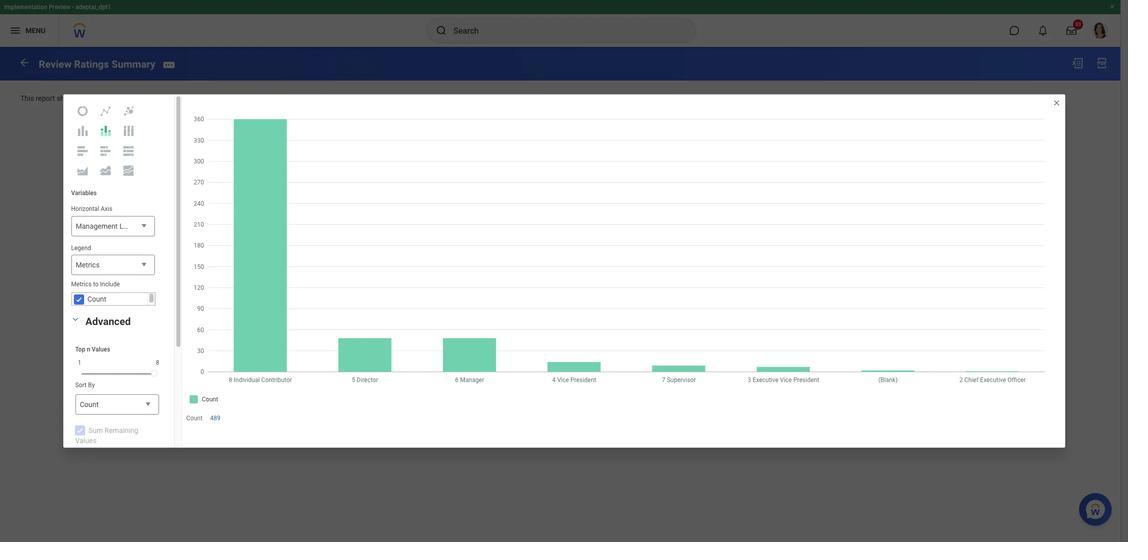 Task type: vqa. For each thing, say whether or not it's contained in the screenshot.
middle "TALENT"
no



Task type: describe. For each thing, give the bounding box(es) containing it.
etc.)
[[426, 94, 440, 102]]

sort by group
[[75, 381, 159, 415]]

variables group
[[63, 182, 162, 313]]

were
[[169, 94, 185, 102]]

8
[[156, 359, 159, 366]]

489
[[210, 415, 221, 422]]

clustered bar image
[[76, 145, 89, 157]]

3 the from the left
[[826, 94, 836, 102]]

clustered column image
[[76, 125, 89, 137]]

100% column image
[[122, 125, 135, 137]]

metrics to include group
[[71, 280, 155, 306]]

0 horizontal spatial review
[[39, 58, 72, 70]]

review ratings summary
[[39, 58, 156, 70]]

this
[[20, 94, 34, 102]]

expectations
[[384, 94, 424, 102]]

is
[[791, 94, 797, 102]]

overlaid area image
[[76, 164, 89, 177]]

stacked bar image
[[99, 145, 112, 157]]

to
[[93, 281, 99, 288]]

previous page image
[[18, 57, 31, 69]]

chevron down image
[[69, 316, 81, 323]]

metrics button
[[71, 255, 155, 276]]

100% area image
[[122, 164, 135, 177]]

advanced
[[85, 315, 131, 328]]

notifications large image
[[1038, 25, 1048, 36]]

1
[[78, 359, 81, 366]]

horizontal
[[71, 206, 99, 213]]

line image
[[99, 105, 112, 117]]

legend
[[71, 244, 91, 252]]

expectations,
[[312, 94, 354, 102]]

of
[[111, 94, 117, 102]]

bubble image
[[122, 105, 135, 117]]

implementation
[[4, 4, 47, 11]]

advanced button
[[85, 315, 131, 328]]

export to excel image
[[1072, 57, 1084, 69]]

profile logan mcneil element
[[1086, 19, 1114, 42]]

ratings
[[74, 58, 109, 70]]

shows
[[57, 94, 77, 102]]

adeptai_dpt1
[[75, 4, 111, 11]]

sum remaining values group
[[68, 313, 166, 542]]

close chart settings image
[[1052, 99, 1061, 107]]

include inside review ratings summary 'main content'
[[667, 94, 690, 102]]

(prompts
[[531, 94, 561, 102]]

implementation preview -   adeptai_dpt1
[[4, 4, 111, 11]]

"prompted"
[[837, 94, 873, 102]]

assigned
[[186, 94, 215, 102]]

1 on from the left
[[563, 94, 571, 102]]

check small image
[[73, 293, 85, 306]]

implementation preview -   adeptai_dpt1 banner
[[0, 0, 1121, 47]]

top n values group
[[75, 345, 162, 379]]

manager
[[874, 94, 903, 102]]

dashboard).
[[904, 94, 943, 102]]

2 vertical spatial count
[[186, 415, 203, 422]]

that
[[155, 94, 168, 102]]

review ratings summary link
[[39, 58, 156, 70]]

level
[[119, 222, 136, 230]]

489 button
[[210, 415, 222, 423]]

-
[[72, 4, 74, 11]]

2 on from the left
[[816, 94, 824, 102]]

values for top n values
[[92, 346, 110, 353]]

axis
[[101, 206, 112, 213]]

management level button
[[71, 216, 155, 237]]

metrics for metrics to include
[[71, 281, 92, 288]]

search image
[[435, 24, 447, 37]]

top n values
[[75, 346, 110, 353]]

(meets
[[288, 94, 310, 102]]

check small image
[[74, 424, 86, 437]]



Task type: locate. For each thing, give the bounding box(es) containing it.
review right previous page image
[[39, 58, 72, 70]]

1 vertical spatial include
[[100, 281, 120, 288]]

cycle.
[[511, 94, 530, 102]]

review
[[489, 94, 510, 102]]

sort
[[75, 382, 87, 389]]

sum remaining values
[[75, 427, 138, 445]]

1 vertical spatial review
[[241, 94, 264, 102]]

remaining
[[105, 427, 138, 435]]

values right n
[[92, 346, 110, 353]]

1 horizontal spatial review
[[241, 94, 264, 102]]

0 vertical spatial review
[[39, 58, 72, 70]]

1 horizontal spatial and
[[778, 94, 790, 102]]

include right to
[[100, 281, 120, 288]]

given
[[223, 94, 239, 102]]

review
[[39, 58, 72, 70], [241, 94, 264, 102]]

values inside top n values group
[[92, 346, 110, 353]]

advanced dialog
[[63, 95, 1065, 542]]

count down to
[[87, 295, 106, 303]]

count inside count dropdown button
[[80, 401, 99, 409]]

0 horizontal spatial the
[[79, 94, 89, 102]]

count inside metrics to include group
[[87, 295, 106, 303]]

and right organization
[[653, 94, 665, 102]]

exceeds
[[356, 94, 382, 102]]

review ratings summary main content
[[0, 47, 1121, 132]]

legend group
[[71, 244, 155, 276]]

metrics for metrics
[[76, 261, 100, 269]]

0 vertical spatial values
[[92, 346, 110, 353]]

during
[[442, 94, 462, 102]]

close environment banner image
[[1109, 4, 1115, 10]]

1 horizontal spatial include
[[667, 94, 690, 102]]

by
[[88, 382, 95, 389]]

0 vertical spatial include
[[667, 94, 690, 102]]

a
[[217, 94, 221, 102]]

preview
[[49, 4, 70, 11]]

1 vertical spatial metrics
[[71, 281, 92, 288]]

2 horizontal spatial the
[[826, 94, 836, 102]]

metrics inside "dropdown button"
[[76, 261, 100, 269]]

horizontal axis group
[[71, 205, 155, 237]]

rating
[[265, 94, 286, 102]]

values down the sum
[[75, 437, 97, 445]]

n
[[87, 346, 90, 353]]

0 vertical spatial count
[[87, 295, 106, 303]]

0 horizontal spatial include
[[100, 281, 120, 288]]

metrics
[[76, 261, 100, 269], [71, 281, 92, 288]]

inbox large image
[[1067, 25, 1077, 36]]

include
[[667, 94, 690, 102], [100, 281, 120, 288]]

1 horizontal spatial on
[[816, 94, 824, 102]]

metrics inside group
[[71, 281, 92, 288]]

2 and from the left
[[778, 94, 790, 102]]

1 horizontal spatial the
[[464, 94, 474, 102]]

management level
[[76, 222, 136, 230]]

variables
[[71, 190, 97, 197]]

subordinate
[[692, 94, 730, 102]]

last
[[476, 94, 487, 102]]

horizontal axis
[[71, 206, 112, 213]]

the up donut image
[[79, 94, 89, 102]]

and
[[653, 94, 665, 102], [778, 94, 790, 102]]

count button
[[75, 395, 159, 415]]

and left is
[[778, 94, 790, 102]]

1 the from the left
[[79, 94, 89, 102]]

report
[[36, 94, 55, 102]]

count
[[87, 295, 106, 303], [80, 401, 99, 409], [186, 415, 203, 422]]

donut image
[[76, 105, 89, 117]]

used
[[799, 94, 814, 102]]

values for sum remaining values
[[75, 437, 97, 445]]

sort by
[[75, 382, 95, 389]]

2 the from the left
[[464, 94, 474, 102]]

summary
[[112, 58, 156, 70]]

review right the given on the left
[[241, 94, 264, 102]]

organizations
[[732, 94, 776, 102]]

the left last
[[464, 94, 474, 102]]

organization
[[611, 94, 652, 102]]

include left subordinate
[[667, 94, 690, 102]]

on right used at the top right
[[816, 94, 824, 102]]

supervisory
[[572, 94, 610, 102]]

0 horizontal spatial and
[[653, 94, 665, 102]]

count down by
[[80, 401, 99, 409]]

values inside sum remaining values
[[75, 437, 97, 445]]

metrics down legend
[[76, 261, 100, 269]]

1 vertical spatial values
[[75, 437, 97, 445]]

view printable version (pdf) image
[[1096, 57, 1108, 69]]

employees
[[119, 94, 153, 102]]

sum
[[88, 427, 103, 435]]

count left "489"
[[186, 415, 203, 422]]

management
[[76, 222, 118, 230]]

values
[[92, 346, 110, 353], [75, 437, 97, 445]]

the right used at the top right
[[826, 94, 836, 102]]

0 vertical spatial metrics
[[76, 261, 100, 269]]

this report shows the count of employees that were assigned a given review rating (meets expectations, exceeds expectations etc.) during the last review cycle. (prompts on supervisory organization and include subordinate organizations and is used on the "prompted" manager dashboard).
[[20, 94, 943, 102]]

include inside metrics to include group
[[100, 281, 120, 288]]

1 vertical spatial count
[[80, 401, 99, 409]]

top
[[75, 346, 85, 353]]

metrics to include
[[71, 281, 120, 288]]

on
[[563, 94, 571, 102], [816, 94, 824, 102]]

stacked area image
[[99, 164, 112, 177]]

on right (prompts
[[563, 94, 571, 102]]

metrics left to
[[71, 281, 92, 288]]

0 horizontal spatial on
[[563, 94, 571, 102]]

stacked column image
[[99, 125, 112, 137]]

1 and from the left
[[653, 94, 665, 102]]

the
[[79, 94, 89, 102], [464, 94, 474, 102], [826, 94, 836, 102]]

count
[[91, 94, 109, 102]]

100% bar image
[[122, 145, 135, 157]]



